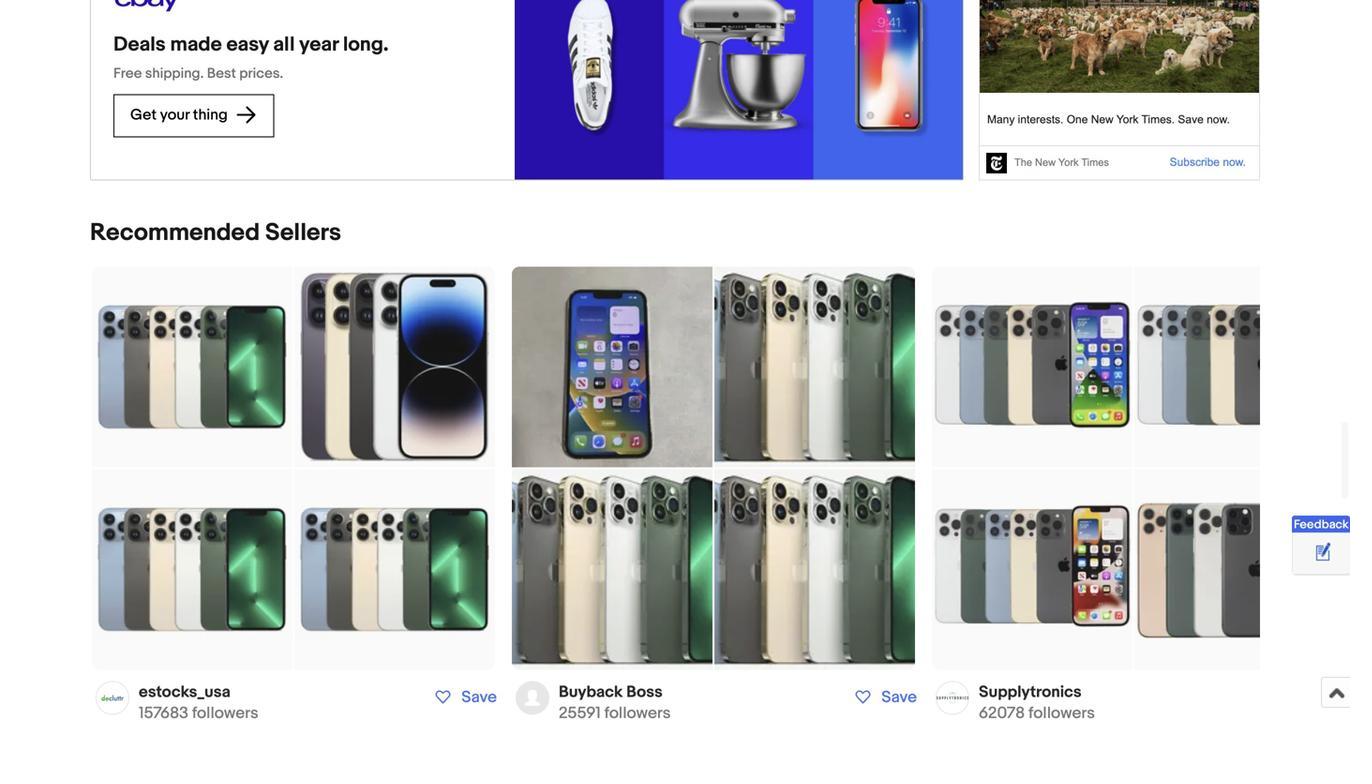 Task type: describe. For each thing, give the bounding box(es) containing it.
supplytronics 62078 followers
[[979, 683, 1095, 724]]

62078
[[979, 704, 1025, 724]]

free
[[113, 65, 142, 82]]

get your thing
[[130, 106, 231, 124]]

followers for supplytronics
[[1029, 704, 1095, 724]]

shipping.
[[145, 65, 204, 82]]

boss
[[626, 683, 663, 702]]

157683
[[139, 704, 188, 724]]

sellers
[[265, 219, 341, 248]]

advertisement region
[[979, 0, 1260, 181]]

buyback
[[559, 683, 623, 702]]

estocks_usa 157683 followers
[[139, 683, 258, 724]]

made
[[170, 33, 222, 57]]

best
[[207, 65, 236, 82]]

25591
[[559, 704, 601, 724]]

supplytronics
[[979, 683, 1082, 702]]

recommended sellers
[[90, 219, 341, 248]]

all
[[273, 33, 295, 57]]

save button for buyback boss 25591 followers
[[845, 687, 923, 709]]

followers for estocks_usa
[[192, 704, 258, 724]]

save for buyback boss 25591 followers
[[882, 688, 917, 708]]



Task type: locate. For each thing, give the bounding box(es) containing it.
save
[[462, 688, 497, 708], [882, 688, 917, 708]]

1 horizontal spatial save button
[[845, 687, 923, 709]]

save button for estocks_usa 157683 followers
[[425, 687, 503, 709]]

save button
[[425, 687, 503, 709], [845, 687, 923, 709]]

save for estocks_usa 157683 followers
[[462, 688, 497, 708]]

0 horizontal spatial followers
[[192, 704, 258, 724]]

your
[[160, 106, 190, 124]]

0 horizontal spatial save button
[[425, 687, 503, 709]]

followers inside supplytronics 62078 followers
[[1029, 704, 1095, 724]]

followers down supplytronics
[[1029, 704, 1095, 724]]

year
[[299, 33, 339, 57]]

1 horizontal spatial followers
[[604, 704, 671, 724]]

1 followers from the left
[[192, 704, 258, 724]]

followers inside 'buyback boss 25591 followers'
[[604, 704, 671, 724]]

easy
[[226, 33, 269, 57]]

1 save button from the left
[[425, 687, 503, 709]]

0 horizontal spatial save
[[462, 688, 497, 708]]

1 save from the left
[[462, 688, 497, 708]]

feedback
[[1294, 518, 1349, 532]]

followers down estocks_usa
[[192, 704, 258, 724]]

2 horizontal spatial followers
[[1029, 704, 1095, 724]]

2 save from the left
[[882, 688, 917, 708]]

prices.
[[239, 65, 283, 82]]

3 followers from the left
[[1029, 704, 1095, 724]]

deals
[[113, 33, 166, 57]]

followers inside estocks_usa 157683 followers
[[192, 704, 258, 724]]

estocks_usa
[[139, 683, 231, 702]]

buyback boss 25591 followers
[[559, 683, 671, 724]]

thing
[[193, 106, 228, 124]]

recommended
[[90, 219, 260, 248]]

2 followers from the left
[[604, 704, 671, 724]]

long.
[[343, 33, 388, 57]]

2 save button from the left
[[845, 687, 923, 709]]

deals made easy all year long. free shipping. best prices.
[[113, 33, 388, 82]]

followers
[[192, 704, 258, 724], [604, 704, 671, 724], [1029, 704, 1095, 724]]

followers down boss
[[604, 704, 671, 724]]

1 horizontal spatial save
[[882, 688, 917, 708]]

get
[[130, 106, 157, 124]]



Task type: vqa. For each thing, say whether or not it's contained in the screenshot.
Unit
no



